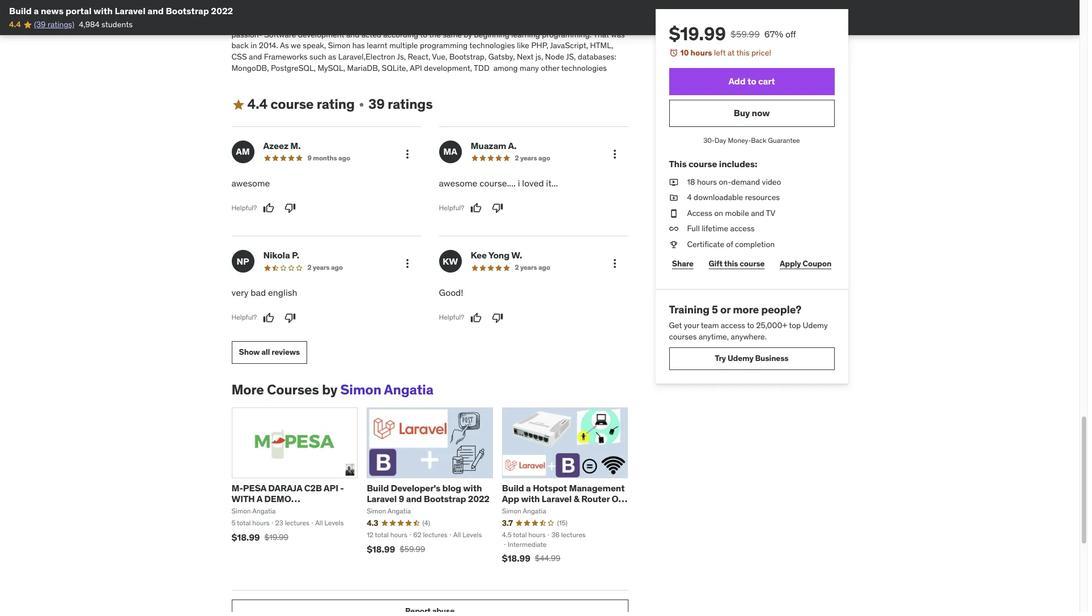 Task type: vqa. For each thing, say whether or not it's contained in the screenshot.
rightmost Total
yes



Task type: describe. For each thing, give the bounding box(es) containing it.
hours right 10
[[691, 48, 712, 58]]

anywhere.
[[731, 332, 767, 342]]

kw
[[443, 256, 458, 267]]

a inside 'simon is  both a college trained and self-taught full stack software developer, programming tutor and mentor. he has more than 4 years experience in programming, having began programming while at the university. he went to university to study bachelor of commerce and its when he was still in campus that he learn't about his passion- software development and acted according to the same by beginning learning programming. that was back in 2014. as we speak, simon has learnt multiple programming technologies like php, javascript, html, css and frameworks such as laravel,electron js, react, vue, bootstrap, gatsby, next js, node js, databases: mongodb, postgresql, mysql, mariadb, sqlite, api development, tdd  among many other technologies'
[[284, 0, 288, 6]]

2014.
[[259, 40, 278, 51]]

4.4 course rating
[[247, 95, 355, 113]]

xsmall image for certificate
[[669, 239, 678, 250]]

15 reviews element
[[557, 519, 568, 528]]

1 horizontal spatial full
[[687, 224, 700, 234]]

(39 ratings)
[[34, 19, 74, 30]]

rating
[[317, 95, 355, 113]]

1 he from the left
[[232, 7, 242, 17]]

0 horizontal spatial 5
[[232, 519, 236, 527]]

bad
[[251, 287, 266, 298]]

12
[[367, 531, 374, 539]]

blog
[[443, 482, 462, 494]]

to left the study
[[296, 18, 303, 28]]

bootstrap,
[[449, 52, 487, 62]]

video
[[762, 177, 782, 187]]

more inside training 5 or more people? get your team access to 25,000+ top udemy courses anytime, anywhere.
[[733, 303, 759, 316]]

while
[[524, 7, 542, 17]]

hours for 36 lectures
[[529, 531, 546, 539]]

postgresql,
[[271, 63, 316, 73]]

36
[[552, 531, 560, 539]]

1 vertical spatial was
[[611, 29, 625, 40]]

daraja
[[268, 482, 302, 494]]

helpful? for good!
[[439, 313, 464, 322]]

anytime,
[[699, 332, 729, 342]]

w.
[[512, 250, 522, 261]]

on
[[715, 208, 724, 218]]

2022 for build a news portal with laravel and bootstrap 2022
[[211, 5, 233, 16]]

levels for 62 lectures
[[463, 531, 482, 539]]

as
[[280, 40, 289, 51]]

multiple
[[389, 40, 418, 51]]

as
[[328, 52, 336, 62]]

bootstrap for laravel
[[166, 5, 209, 16]]

2 he from the left
[[604, 7, 614, 17]]

1 horizontal spatial at
[[728, 48, 735, 58]]

0 horizontal spatial udemy
[[728, 353, 754, 364]]

ma
[[444, 146, 457, 157]]

$59.99 for $18.99
[[400, 544, 425, 554]]

helpful? for very bad english
[[232, 313, 257, 322]]

2 he from the left
[[549, 18, 558, 28]]

yong
[[489, 250, 510, 261]]

day
[[715, 136, 727, 144]]

developer,
[[470, 0, 507, 6]]

all for 23 lectures
[[315, 519, 323, 527]]

2 vertical spatial in
[[251, 40, 257, 51]]

0 horizontal spatial has
[[244, 7, 256, 17]]

apply coupon
[[780, 259, 832, 269]]

development,
[[424, 63, 472, 73]]

such
[[310, 52, 326, 62]]

buy now
[[734, 107, 770, 119]]

total for build a hotspot management app with laravel & router os api
[[513, 531, 527, 539]]

software
[[264, 29, 296, 40]]

simon angatia for with
[[232, 507, 276, 515]]

1 vertical spatial in
[[495, 18, 501, 28]]

laravel,electron
[[338, 52, 396, 62]]

10 hours left at this price!
[[681, 48, 772, 58]]

mongodb,
[[232, 63, 269, 73]]

mark review by azeez m. as helpful image
[[263, 203, 274, 214]]

1 horizontal spatial of
[[727, 239, 734, 249]]

all levels for 62 lectures
[[454, 531, 482, 539]]

build a hotspot management app with laravel & router os api link
[[502, 482, 628, 515]]

years inside 'simon is  both a college trained and self-taught full stack software developer, programming tutor and mentor. he has more than 4 years experience in programming, having began programming while at the university. he went to university to study bachelor of commerce and its when he was still in campus that he learn't about his passion- software development and acted according to the same by beginning learning programming. that was back in 2014. as we speak, simon has learnt multiple programming technologies like php, javascript, html, css and frameworks such as laravel,electron js, react, vue, bootstrap, gatsby, next js, node js, databases: mongodb, postgresql, mysql, mariadb, sqlite, api development, tdd  among many other technologies'
[[303, 7, 322, 17]]

went
[[232, 18, 249, 28]]

m.
[[290, 140, 301, 151]]

(4)
[[423, 519, 430, 527]]

university
[[260, 18, 294, 28]]

1 vertical spatial by
[[322, 381, 338, 398]]

software
[[437, 0, 468, 6]]

nikola
[[263, 250, 290, 261]]

still
[[480, 18, 493, 28]]

programming.
[[542, 29, 592, 40]]

4 downloadable resources
[[687, 192, 780, 203]]

back
[[232, 40, 249, 51]]

build a news portal with laravel and bootstrap 2022
[[9, 5, 233, 16]]

programming,
[[373, 7, 422, 17]]

mobile
[[726, 208, 749, 218]]

ago for nikola p.
[[331, 263, 343, 272]]

build for build a news portal with laravel and bootstrap 2022
[[9, 5, 32, 16]]

mark review by kee yong w. as helpful image
[[471, 312, 482, 324]]

awesome course.... i loved it...
[[439, 177, 558, 189]]

price!
[[752, 48, 772, 58]]

additional actions for review by kee yong w. image
[[608, 257, 622, 271]]

0 vertical spatial in
[[364, 7, 371, 17]]

self-
[[360, 0, 375, 6]]

html,
[[590, 40, 614, 51]]

to up passion-
[[251, 18, 258, 28]]

2 for nikola p.
[[308, 263, 312, 272]]

mariadb,
[[347, 63, 380, 73]]

9 inside build  developer's blog with laravel 9 and bootstrap 2022 simon angatia
[[399, 493, 404, 505]]

2 vertical spatial programming
[[420, 40, 468, 51]]

p.
[[292, 250, 299, 261]]

resources
[[745, 192, 780, 203]]

os
[[612, 493, 625, 505]]

university.
[[566, 7, 602, 17]]

according
[[383, 29, 419, 40]]

on-
[[719, 177, 732, 187]]

mark review by muazam a. as helpful image
[[471, 203, 482, 214]]

years for kee yong w.
[[520, 263, 537, 272]]

vue,
[[432, 52, 448, 62]]

62 lectures
[[413, 531, 448, 539]]

additional actions for review by nikola p. image
[[401, 257, 414, 271]]

experience
[[323, 7, 363, 17]]

1 vertical spatial has
[[353, 40, 365, 51]]

azeez
[[263, 140, 289, 151]]

tv
[[766, 208, 776, 218]]

coupon
[[803, 259, 832, 269]]

to inside training 5 or more people? get your team access to 25,000+ top udemy courses anytime, anywhere.
[[747, 321, 755, 331]]

awesome for awesome course.... i loved it...
[[439, 177, 478, 189]]

$59.99 for $19.99
[[731, 28, 760, 40]]

$18.99 $59.99
[[367, 543, 425, 555]]

laravel inside 'build a hotspot management app with laravel & router os api'
[[542, 493, 572, 505]]

development
[[298, 29, 344, 40]]

$18.99 $44.99
[[502, 553, 561, 564]]

training 5 or more people? get your team access to 25,000+ top udemy courses anytime, anywhere.
[[669, 303, 828, 342]]

guarantee
[[768, 136, 800, 144]]

$19.99 inside $18.99 $19.99
[[264, 532, 289, 542]]

course for 4.4
[[271, 95, 314, 113]]

to inside button
[[748, 75, 757, 87]]

trained
[[317, 0, 343, 6]]

4.5
[[502, 531, 512, 539]]

0 vertical spatial the
[[553, 7, 564, 17]]

router
[[582, 493, 610, 505]]

m-
[[232, 482, 243, 494]]

simon angatia link
[[340, 381, 434, 398]]

am
[[236, 146, 250, 157]]

his
[[606, 18, 616, 28]]

4,984
[[79, 19, 100, 30]]

10
[[681, 48, 689, 58]]

to down its in the left of the page
[[420, 29, 428, 40]]

react,
[[408, 52, 430, 62]]

helpful? for awesome course.... i loved it...
[[439, 203, 464, 212]]

a for build a news portal with laravel and bootstrap 2022
[[34, 5, 39, 16]]

0 vertical spatial was
[[465, 18, 479, 28]]

bootstrap for 9
[[424, 493, 466, 505]]

years for muazam a.
[[520, 154, 537, 162]]

a.
[[508, 140, 517, 151]]

top
[[789, 321, 801, 331]]

stack
[[415, 0, 436, 6]]

show all reviews button
[[232, 341, 307, 364]]

same
[[443, 29, 462, 40]]

years for nikola p.
[[313, 263, 330, 272]]

began
[[450, 7, 472, 17]]

0 horizontal spatial with
[[94, 5, 113, 16]]

gift this course link
[[706, 253, 768, 275]]

build for build  developer's blog with laravel 9 and bootstrap 2022 simon angatia
[[367, 482, 389, 494]]

get
[[669, 321, 682, 331]]

a for build a hotspot management app with laravel & router os api
[[526, 482, 531, 494]]

0 horizontal spatial $18.99
[[232, 532, 260, 543]]

2022 for build  developer's blog with laravel 9 and bootstrap 2022 simon angatia
[[468, 493, 490, 505]]

xsmall image for full
[[669, 224, 678, 235]]

try udemy business
[[715, 353, 789, 364]]

medium image
[[232, 98, 245, 111]]



Task type: locate. For each thing, give the bounding box(es) containing it.
all for 62 lectures
[[454, 531, 461, 539]]

programming up vue,
[[420, 40, 468, 51]]

0 vertical spatial of
[[359, 18, 366, 28]]

xsmall image left the 18 in the top of the page
[[669, 177, 678, 188]]

lectures for 62 lectures
[[423, 531, 448, 539]]

2 vertical spatial course
[[740, 259, 765, 269]]

1 horizontal spatial $19.99
[[669, 22, 726, 45]]

in right 'still'
[[495, 18, 501, 28]]

in down self-
[[364, 7, 371, 17]]

1 vertical spatial programming
[[474, 7, 522, 17]]

1 horizontal spatial api
[[410, 63, 422, 73]]

reviews
[[272, 347, 300, 357]]

portal
[[66, 5, 92, 16]]

1 horizontal spatial lectures
[[423, 531, 448, 539]]

this right gift
[[725, 259, 738, 269]]

frameworks
[[264, 52, 308, 62]]

to up anywhere.
[[747, 321, 755, 331]]

0 vertical spatial 9
[[308, 154, 312, 162]]

cart
[[759, 75, 775, 87]]

project(laravel)
[[232, 504, 316, 515]]

in down passion-
[[251, 40, 257, 51]]

1 vertical spatial levels
[[463, 531, 482, 539]]

$59.99 up price! at the right top of page
[[731, 28, 760, 40]]

0 vertical spatial has
[[244, 7, 256, 17]]

gatsby,
[[489, 52, 515, 62]]

bootstrap inside build  developer's blog with laravel 9 and bootstrap 2022 simon angatia
[[424, 493, 466, 505]]

2 horizontal spatial laravel
[[542, 493, 572, 505]]

by inside 'simon is  both a college trained and self-taught full stack software developer, programming tutor and mentor. he has more than 4 years experience in programming, having began programming while at the university. he went to university to study bachelor of commerce and its when he was still in campus that he learn't about his passion- software development and acted according to the same by beginning learning programming. that was back in 2014. as we speak, simon has learnt multiple programming technologies like php, javascript, html, css and frameworks such as laravel,electron js, react, vue, bootstrap, gatsby, next js, node js, databases: mongodb, postgresql, mysql, mariadb, sqlite, api development, tdd  among many other technologies'
[[464, 29, 472, 40]]

4 inside 'simon is  both a college trained and self-taught full stack software developer, programming tutor and mentor. he has more than 4 years experience in programming, having began programming while at the university. he went to university to study bachelor of commerce and its when he was still in campus that he learn't about his passion- software development and acted according to the same by beginning learning programming. that was back in 2014. as we speak, simon has learnt multiple programming technologies like php, javascript, html, css and frameworks such as laravel,electron js, react, vue, bootstrap, gatsby, next js, node js, databases: mongodb, postgresql, mysql, mariadb, sqlite, api development, tdd  among many other technologies'
[[296, 7, 301, 17]]

hotspot
[[533, 482, 567, 494]]

build left news
[[9, 5, 32, 16]]

0 horizontal spatial $19.99
[[264, 532, 289, 542]]

total up intermediate
[[513, 531, 527, 539]]

hours up $18.99 $19.99
[[253, 519, 270, 527]]

lectures down the 4 reviews element
[[423, 531, 448, 539]]

2022
[[211, 5, 233, 16], [468, 493, 490, 505]]

0 vertical spatial $19.99
[[669, 22, 726, 45]]

xsmall image down the this
[[669, 192, 678, 203]]

1 horizontal spatial course
[[689, 158, 717, 170]]

laravel up students
[[115, 5, 146, 16]]

2022 inside build  developer's blog with laravel 9 and bootstrap 2022 simon angatia
[[468, 493, 490, 505]]

was
[[465, 18, 479, 28], [611, 29, 625, 40]]

0 horizontal spatial $59.99
[[400, 544, 425, 554]]

1 vertical spatial the
[[429, 29, 441, 40]]

$59.99 inside "$18.99 $59.99"
[[400, 544, 425, 554]]

$18.99 for build  developer's blog with laravel 9 and bootstrap 2022
[[367, 543, 395, 555]]

0 horizontal spatial at
[[544, 7, 551, 17]]

1 vertical spatial 4.4
[[247, 95, 268, 113]]

has up went
[[244, 7, 256, 17]]

xsmall image up 'share'
[[669, 224, 678, 235]]

0 vertical spatial 2022
[[211, 5, 233, 16]]

he
[[232, 7, 242, 17], [604, 7, 614, 17]]

he right that
[[549, 18, 558, 28]]

business
[[755, 353, 789, 364]]

lectures inside 36 lectures intermediate
[[561, 531, 586, 539]]

1 vertical spatial xsmall image
[[669, 224, 678, 235]]

levels
[[325, 519, 344, 527], [463, 531, 482, 539]]

among
[[494, 63, 518, 73]]

helpful? left mark review by muazam a. as helpful image
[[439, 203, 464, 212]]

2
[[515, 154, 519, 162], [308, 263, 312, 272], [515, 263, 519, 272]]

4.4
[[9, 19, 21, 30], [247, 95, 268, 113]]

1 horizontal spatial 4.4
[[247, 95, 268, 113]]

angatia inside build  developer's blog with laravel 9 and bootstrap 2022 simon angatia
[[388, 507, 411, 515]]

azeez m.
[[263, 140, 301, 151]]

m-pesa daraja  c2b api - with a demo project(laravel)
[[232, 482, 344, 515]]

0 vertical spatial access
[[731, 224, 755, 234]]

api left -
[[324, 482, 338, 494]]

ago for azeez m.
[[339, 154, 350, 162]]

mark review by nikola p. as unhelpful image
[[285, 312, 296, 324]]

by right same
[[464, 29, 472, 40]]

total up $18.99 $19.99
[[237, 519, 251, 527]]

build  developer's blog with laravel 9 and bootstrap 2022 simon angatia
[[367, 482, 490, 515]]

apply
[[780, 259, 801, 269]]

access
[[731, 224, 755, 234], [721, 321, 746, 331]]

m-pesa daraja  c2b api - with a demo project(laravel) link
[[232, 482, 344, 515]]

course down completion
[[740, 259, 765, 269]]

buy
[[734, 107, 750, 119]]

helpful? left mark review by kee yong w. as helpful icon
[[439, 313, 464, 322]]

1 awesome from the left
[[232, 177, 270, 189]]

hours right the 18 in the top of the page
[[697, 177, 717, 187]]

that
[[594, 29, 609, 40]]

2 horizontal spatial in
[[495, 18, 501, 28]]

1 he from the left
[[454, 18, 463, 28]]

we
[[291, 40, 301, 51]]

it...
[[546, 177, 558, 189]]

lectures right 23
[[285, 519, 310, 527]]

1 horizontal spatial more
[[733, 303, 759, 316]]

2 horizontal spatial total
[[513, 531, 527, 539]]

helpful? for awesome
[[232, 203, 257, 212]]

1 horizontal spatial $59.99
[[731, 28, 760, 40]]

0 horizontal spatial was
[[465, 18, 479, 28]]

was left 'still'
[[465, 18, 479, 28]]

the down tutor
[[553, 7, 564, 17]]

0 horizontal spatial by
[[322, 381, 338, 398]]

course down postgresql,
[[271, 95, 314, 113]]

programming down developer,
[[474, 7, 522, 17]]

simon angatia for laravel
[[502, 507, 546, 515]]

0 horizontal spatial api
[[324, 482, 338, 494]]

laravel inside build  developer's blog with laravel 9 and bootstrap 2022 simon angatia
[[367, 493, 397, 505]]

programming up while
[[509, 0, 557, 6]]

1 horizontal spatial a
[[284, 0, 288, 6]]

0 vertical spatial api
[[410, 63, 422, 73]]

team
[[701, 321, 719, 331]]

simon angatia down app
[[502, 507, 546, 515]]

the down when
[[429, 29, 441, 40]]

awesome up the mark review by azeez m. as helpful icon
[[232, 177, 270, 189]]

2 years ago for kee yong w.
[[515, 263, 550, 272]]

a
[[257, 493, 262, 505]]

1 horizontal spatial laravel
[[367, 493, 397, 505]]

back
[[751, 136, 767, 144]]

$18.99 down 5 total hours
[[232, 532, 260, 543]]

0 vertical spatial programming
[[509, 0, 557, 6]]

technologies down databases:
[[562, 63, 607, 73]]

news
[[41, 5, 64, 16]]

with right "blog"
[[463, 482, 482, 494]]

1 horizontal spatial was
[[611, 29, 625, 40]]

0 vertical spatial by
[[464, 29, 472, 40]]

lectures for 36 lectures intermediate
[[561, 531, 586, 539]]

of down full lifetime access
[[727, 239, 734, 249]]

0 horizontal spatial all levels
[[315, 519, 344, 527]]

1 vertical spatial course
[[689, 158, 717, 170]]

app
[[502, 493, 519, 505]]

includes:
[[719, 158, 758, 170]]

all levels right 62 lectures
[[454, 531, 482, 539]]

1 horizontal spatial levels
[[463, 531, 482, 539]]

$59.99 inside $19.99 $59.99 67% off
[[731, 28, 760, 40]]

2 years ago for muazam a.
[[515, 154, 550, 162]]

or
[[721, 303, 731, 316]]

course up the 18 in the top of the page
[[689, 158, 717, 170]]

laravel up 4.3
[[367, 493, 397, 505]]

0 vertical spatial bootstrap
[[166, 5, 209, 16]]

1 horizontal spatial he
[[549, 18, 558, 28]]

about
[[584, 18, 604, 28]]

js,
[[397, 52, 406, 62]]

2 xsmall image from the top
[[669, 224, 678, 235]]

learnt
[[367, 40, 388, 51]]

more
[[258, 7, 276, 17], [733, 303, 759, 316]]

has up the laravel,electron
[[353, 40, 365, 51]]

1 horizontal spatial 2022
[[468, 493, 490, 505]]

1 vertical spatial 5
[[232, 519, 236, 527]]

mark review by kee yong w. as unhelpful image
[[492, 312, 504, 324]]

all levels right 23 lectures
[[315, 519, 344, 527]]

xsmall image for access
[[669, 208, 678, 219]]

node
[[545, 52, 565, 62]]

and inside build  developer's blog with laravel 9 and bootstrap 2022 simon angatia
[[406, 493, 422, 505]]

36 lectures intermediate
[[508, 531, 586, 549]]

of up acted
[[359, 18, 366, 28]]

by right courses at the left of page
[[322, 381, 338, 398]]

was down his
[[611, 29, 625, 40]]

helpful? left the mark review by azeez m. as helpful icon
[[232, 203, 257, 212]]

lectures
[[285, 519, 310, 527], [423, 531, 448, 539], [561, 531, 586, 539]]

1 vertical spatial $19.99
[[264, 532, 289, 542]]

this left price! at the right top of page
[[737, 48, 750, 58]]

4 down the 18 in the top of the page
[[687, 192, 692, 203]]

0 horizontal spatial total
[[237, 519, 251, 527]]

all levels for 23 lectures
[[315, 519, 344, 527]]

a up than
[[284, 0, 288, 6]]

1 vertical spatial full
[[687, 224, 700, 234]]

api inside m-pesa daraja  c2b api - with a demo project(laravel)
[[324, 482, 338, 494]]

2 horizontal spatial with
[[521, 493, 540, 505]]

helpful? left mark review by nikola p. as helpful icon
[[232, 313, 257, 322]]

0 horizontal spatial build
[[9, 5, 32, 16]]

$18.99 down intermediate
[[502, 553, 531, 564]]

he up went
[[232, 7, 242, 17]]

api up '3.7'
[[502, 504, 517, 515]]

1 horizontal spatial bootstrap
[[424, 493, 466, 505]]

money-
[[728, 136, 751, 144]]

1 vertical spatial 2022
[[468, 493, 490, 505]]

1 xsmall image from the top
[[669, 177, 678, 188]]

access inside training 5 or more people? get your team access to 25,000+ top udemy courses anytime, anywhere.
[[721, 321, 746, 331]]

0 horizontal spatial he
[[454, 18, 463, 28]]

1 vertical spatial api
[[324, 482, 338, 494]]

full down access
[[687, 224, 700, 234]]

xsmall image for 4
[[669, 192, 678, 203]]

2022 right "blog"
[[468, 493, 490, 505]]

training
[[669, 303, 710, 316]]

all right 23 lectures
[[315, 519, 323, 527]]

bachelor
[[326, 18, 357, 28]]

with inside build  developer's blog with laravel 9 and bootstrap 2022 simon angatia
[[463, 482, 482, 494]]

1 horizontal spatial technologies
[[562, 63, 607, 73]]

he down began
[[454, 18, 463, 28]]

api inside 'build a hotspot management app with laravel & router os api'
[[502, 504, 517, 515]]

39 ratings
[[369, 95, 433, 113]]

total
[[237, 519, 251, 527], [375, 531, 389, 539], [513, 531, 527, 539]]

0 vertical spatial more
[[258, 7, 276, 17]]

0 vertical spatial this
[[737, 48, 750, 58]]

build a hotspot management app with laravel & router os api
[[502, 482, 625, 515]]

xsmall image up 'share'
[[669, 239, 678, 250]]

0 vertical spatial 5
[[712, 303, 718, 316]]

levels down -
[[325, 519, 344, 527]]

2 horizontal spatial api
[[502, 504, 517, 515]]

2 years ago for nikola p.
[[308, 263, 343, 272]]

0 horizontal spatial awesome
[[232, 177, 270, 189]]

2 awesome from the left
[[439, 177, 478, 189]]

1 horizontal spatial has
[[353, 40, 365, 51]]

build inside 'build a hotspot management app with laravel & router os api'
[[502, 482, 524, 494]]

xsmall image left access
[[669, 208, 678, 219]]

levels for 23 lectures
[[325, 519, 344, 527]]

build up '3.7'
[[502, 482, 524, 494]]

0 vertical spatial xsmall image
[[669, 177, 678, 188]]

$18.99 $19.99
[[232, 532, 289, 543]]

2 for kee yong w.
[[515, 263, 519, 272]]

1 simon angatia from the left
[[232, 507, 276, 515]]

xsmall image
[[669, 177, 678, 188], [669, 224, 678, 235]]

simon inside build  developer's blog with laravel 9 and bootstrap 2022 simon angatia
[[367, 507, 386, 515]]

more
[[232, 381, 264, 398]]

2 horizontal spatial course
[[740, 259, 765, 269]]

0 vertical spatial course
[[271, 95, 314, 113]]

hours for 62 lectures
[[391, 531, 408, 539]]

udemy right "top"
[[803, 321, 828, 331]]

1 vertical spatial $59.99
[[400, 544, 425, 554]]

additional actions for review by azeez m. image
[[401, 147, 414, 161]]

php,
[[532, 40, 549, 51]]

1 horizontal spatial the
[[553, 7, 564, 17]]

more inside 'simon is  both a college trained and self-taught full stack software developer, programming tutor and mentor. he has more than 4 years experience in programming, having began programming while at the university. he went to university to study bachelor of commerce and its when he was still in campus that he learn't about his passion- software development and acted according to the same by beginning learning programming. that was back in 2014. as we speak, simon has learnt multiple programming technologies like php, javascript, html, css and frameworks such as laravel,electron js, react, vue, bootstrap, gatsby, next js, node js, databases: mongodb, postgresql, mysql, mariadb, sqlite, api development, tdd  among many other technologies'
[[258, 7, 276, 17]]

4.4 for 4.4
[[9, 19, 21, 30]]

at inside 'simon is  both a college trained and self-taught full stack software developer, programming tutor and mentor. he has more than 4 years experience in programming, having began programming while at the university. he went to university to study bachelor of commerce and its when he was still in campus that he learn't about his passion- software development and acted according to the same by beginning learning programming. that was back in 2014. as we speak, simon has learnt multiple programming technologies like php, javascript, html, css and frameworks such as laravel,electron js, react, vue, bootstrap, gatsby, next js, node js, databases: mongodb, postgresql, mysql, mariadb, sqlite, api development, tdd  among many other technologies'
[[544, 7, 551, 17]]

api inside 'simon is  both a college trained and self-taught full stack software developer, programming tutor and mentor. he has more than 4 years experience in programming, having began programming while at the university. he went to university to study bachelor of commerce and its when he was still in campus that he learn't about his passion- software development and acted according to the same by beginning learning programming. that was back in 2014. as we speak, simon has learnt multiple programming technologies like php, javascript, html, css and frameworks such as laravel,electron js, react, vue, bootstrap, gatsby, next js, node js, databases: mongodb, postgresql, mysql, mariadb, sqlite, api development, tdd  among many other technologies'
[[410, 63, 422, 73]]

all right 62 lectures
[[454, 531, 461, 539]]

more down the both
[[258, 7, 276, 17]]

$19.99 up 10
[[669, 22, 726, 45]]

access
[[687, 208, 713, 218]]

laravel left "&"
[[542, 493, 572, 505]]

lectures down the 15 reviews element
[[561, 531, 586, 539]]

mark review by nikola p. as helpful image
[[263, 312, 274, 324]]

build
[[9, 5, 32, 16], [367, 482, 389, 494], [502, 482, 524, 494]]

$19.99 down 23
[[264, 532, 289, 542]]

4.4 right medium image
[[247, 95, 268, 113]]

total for build  developer's blog with laravel 9 and bootstrap 2022
[[375, 531, 389, 539]]

0 horizontal spatial lectures
[[285, 519, 310, 527]]

1 horizontal spatial udemy
[[803, 321, 828, 331]]

at up that
[[544, 7, 551, 17]]

5 left or
[[712, 303, 718, 316]]

hours up intermediate
[[529, 531, 546, 539]]

mysql,
[[318, 63, 345, 73]]

xsmall image left 39
[[357, 100, 366, 109]]

access down mobile
[[731, 224, 755, 234]]

1 horizontal spatial 9
[[399, 493, 404, 505]]

udemy right try
[[728, 353, 754, 364]]

0 vertical spatial udemy
[[803, 321, 828, 331]]

30-day money-back guarantee
[[704, 136, 800, 144]]

commerce
[[368, 18, 405, 28]]

lectures for 23 lectures
[[285, 519, 310, 527]]

a up (39
[[34, 5, 39, 16]]

buy now button
[[669, 100, 835, 127]]

full inside 'simon is  both a college trained and self-taught full stack software developer, programming tutor and mentor. he has more than 4 years experience in programming, having began programming while at the university. he went to university to study bachelor of commerce and its when he was still in campus that he learn't about his passion- software development and acted according to the same by beginning learning programming. that was back in 2014. as we speak, simon has learnt multiple programming technologies like php, javascript, html, css and frameworks such as laravel,electron js, react, vue, bootstrap, gatsby, next js, node js, databases: mongodb, postgresql, mysql, mariadb, sqlite, api development, tdd  among many other technologies'
[[401, 0, 413, 6]]

0 horizontal spatial simon angatia
[[232, 507, 276, 515]]

1 horizontal spatial awesome
[[439, 177, 478, 189]]

bootstrap
[[166, 5, 209, 16], [424, 493, 466, 505]]

technologies down beginning
[[470, 40, 515, 51]]

1 horizontal spatial $18.99
[[367, 543, 395, 555]]

5 inside training 5 or more people? get your team access to 25,000+ top udemy courses anytime, anywhere.
[[712, 303, 718, 316]]

2 for muazam a.
[[515, 154, 519, 162]]

1 vertical spatial all
[[454, 531, 461, 539]]

2 simon angatia from the left
[[502, 507, 546, 515]]

awesome for awesome
[[232, 177, 270, 189]]

1 vertical spatial 9
[[399, 493, 404, 505]]

to left cart at the right top of the page
[[748, 75, 757, 87]]

a right app
[[526, 482, 531, 494]]

0 horizontal spatial 4.4
[[9, 19, 21, 30]]

xsmall image for 18
[[669, 177, 678, 188]]

levels left 4.5
[[463, 531, 482, 539]]

a inside 'build a hotspot management app with laravel & router os api'
[[526, 482, 531, 494]]

$18.99 down 12 total hours
[[367, 543, 395, 555]]

add
[[729, 75, 746, 87]]

with inside 'build a hotspot management app with laravel & router os api'
[[521, 493, 540, 505]]

1 vertical spatial bootstrap
[[424, 493, 466, 505]]

share
[[672, 259, 694, 269]]

1 vertical spatial all levels
[[454, 531, 482, 539]]

of inside 'simon is  both a college trained and self-taught full stack software developer, programming tutor and mentor. he has more than 4 years experience in programming, having began programming while at the university. he went to university to study bachelor of commerce and its when he was still in campus that he learn't about his passion- software development and acted according to the same by beginning learning programming. that was back in 2014. as we speak, simon has learnt multiple programming technologies like php, javascript, html, css and frameworks such as laravel,electron js, react, vue, bootstrap, gatsby, next js, node js, databases: mongodb, postgresql, mysql, mariadb, sqlite, api development, tdd  among many other technologies'
[[359, 18, 366, 28]]

1 vertical spatial this
[[725, 259, 738, 269]]

with right app
[[521, 493, 540, 505]]

share button
[[669, 253, 697, 275]]

mark review by azeez m. as unhelpful image
[[285, 203, 296, 214]]

additional actions for review by muazam a. image
[[608, 147, 622, 161]]

simon is  both a college trained and self-taught full stack software developer, programming tutor and mentor. he has more than 4 years experience in programming, having began programming while at the university. he went to university to study bachelor of commerce and its when he was still in campus that he learn't about his passion- software development and acted according to the same by beginning learning programming. that was back in 2014. as we speak, simon has learnt multiple programming technologies like php, javascript, html, css and frameworks such as laravel,electron js, react, vue, bootstrap, gatsby, next js, node js, databases: mongodb, postgresql, mysql, mariadb, sqlite, api development, tdd  among many other technologies
[[232, 0, 627, 73]]

1 vertical spatial 4
[[687, 192, 692, 203]]

1 horizontal spatial in
[[364, 7, 371, 17]]

4.4 for 4.4 course rating
[[247, 95, 268, 113]]

2 horizontal spatial $18.99
[[502, 553, 531, 564]]

hours up "$18.99 $59.99"
[[391, 531, 408, 539]]

udemy inside training 5 or more people? get your team access to 25,000+ top udemy courses anytime, anywhere.
[[803, 321, 828, 331]]

with up 4,984 students
[[94, 5, 113, 16]]

api down react,
[[410, 63, 422, 73]]

at right left
[[728, 48, 735, 58]]

full up programming,
[[401, 0, 413, 6]]

0 horizontal spatial laravel
[[115, 5, 146, 16]]

$59.99 down 62
[[400, 544, 425, 554]]

mark review by muazam a. as unhelpful image
[[492, 203, 504, 214]]

mentor.
[[593, 0, 620, 6]]

np
[[237, 256, 249, 267]]

beginning
[[474, 29, 510, 40]]

to
[[251, 18, 258, 28], [296, 18, 303, 28], [420, 29, 428, 40], [748, 75, 757, 87], [747, 321, 755, 331]]

4.3
[[367, 518, 378, 528]]

he down mentor.
[[604, 7, 614, 17]]

awesome up mark review by muazam a. as helpful image
[[439, 177, 478, 189]]

than
[[278, 7, 294, 17]]

0 horizontal spatial 9
[[308, 154, 312, 162]]

5 down with
[[232, 519, 236, 527]]

js,
[[566, 52, 576, 62]]

1 horizontal spatial 5
[[712, 303, 718, 316]]

$18.99 for build a hotspot management app with laravel & router os api
[[502, 553, 531, 564]]

ago for muazam a.
[[539, 154, 550, 162]]

completion
[[735, 239, 775, 249]]

off
[[786, 28, 796, 40]]

ago for kee yong w.
[[539, 263, 550, 272]]

4.4 left (39
[[9, 19, 21, 30]]

0 vertical spatial $59.99
[[731, 28, 760, 40]]

0 horizontal spatial more
[[258, 7, 276, 17]]

course for this
[[689, 158, 717, 170]]

0 horizontal spatial technologies
[[470, 40, 515, 51]]

$19.99
[[669, 22, 726, 45], [264, 532, 289, 542]]

4.5 total hours
[[502, 531, 546, 539]]

1 vertical spatial more
[[733, 303, 759, 316]]

build up 4.3
[[367, 482, 389, 494]]

learning
[[512, 29, 540, 40]]

build for build a hotspot management app with laravel & router os api
[[502, 482, 524, 494]]

alarm image
[[669, 48, 678, 57]]

many
[[520, 63, 539, 73]]

more right or
[[733, 303, 759, 316]]

0 vertical spatial 4.4
[[9, 19, 21, 30]]

-
[[340, 482, 344, 494]]

build inside build  developer's blog with laravel 9 and bootstrap 2022 simon angatia
[[367, 482, 389, 494]]

0 horizontal spatial levels
[[325, 519, 344, 527]]

4 reviews element
[[423, 519, 430, 528]]

2022 up went
[[211, 5, 233, 16]]

0 vertical spatial all
[[315, 519, 323, 527]]

hours for 23 lectures
[[253, 519, 270, 527]]

1 horizontal spatial by
[[464, 29, 472, 40]]

access down or
[[721, 321, 746, 331]]

0 vertical spatial full
[[401, 0, 413, 6]]

xsmall image
[[357, 100, 366, 109], [669, 192, 678, 203], [669, 208, 678, 219], [669, 239, 678, 250]]

4 down college
[[296, 7, 301, 17]]



